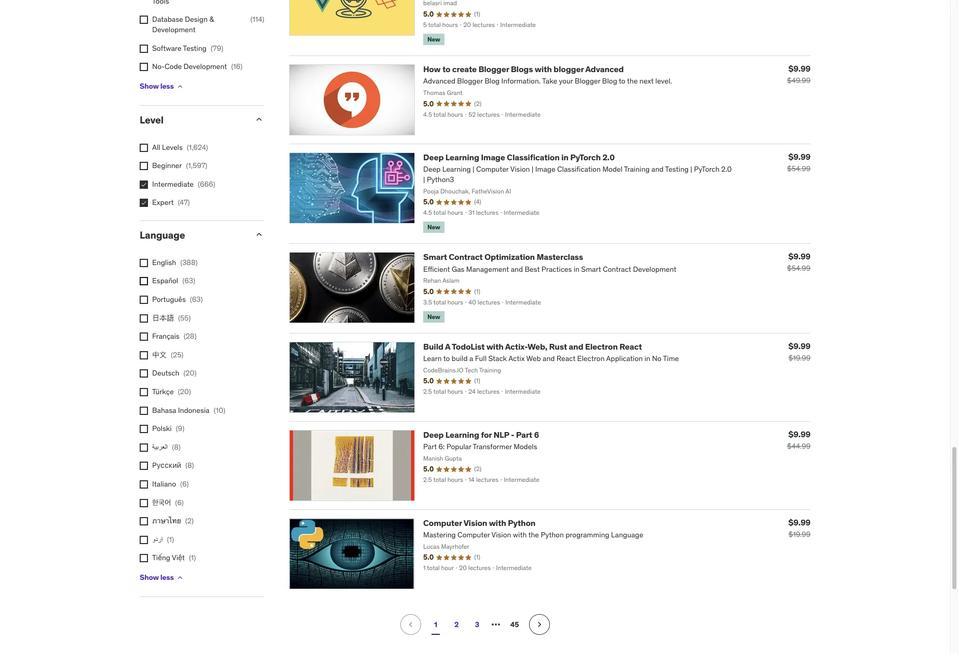 Task type: locate. For each thing, give the bounding box(es) containing it.
show less button down tiếng
[[140, 568, 184, 589]]

1 vertical spatial (1)
[[189, 554, 196, 563]]

xsmall image for français
[[140, 333, 148, 341]]

1 vertical spatial $54.99
[[787, 264, 811, 273]]

xsmall image left no-
[[140, 63, 148, 71]]

show down no-
[[140, 82, 159, 91]]

computer vision with python link
[[423, 518, 536, 529]]

how
[[423, 64, 441, 74]]

expert
[[152, 198, 174, 207]]

$9.99 inside $9.99 $49.99
[[789, 63, 811, 74]]

no-code development (16)
[[152, 62, 243, 71]]

2
[[454, 620, 459, 630]]

development down database
[[152, 25, 196, 34]]

levels
[[162, 143, 183, 152]]

tiếng
[[152, 554, 170, 563]]

1 show less button from the top
[[140, 76, 184, 97]]

smart contract optimization masterclass link
[[423, 252, 583, 263]]

learning left 'image'
[[446, 152, 479, 163]]

xsmall image
[[140, 16, 148, 24], [140, 63, 148, 71], [140, 199, 148, 207], [140, 259, 148, 267], [140, 278, 148, 286], [140, 389, 148, 397], [140, 425, 148, 434], [140, 462, 148, 471], [140, 518, 148, 526], [140, 555, 148, 563], [176, 574, 184, 583]]

(63) for português (63)
[[190, 295, 203, 304]]

$9.99 $44.99
[[787, 430, 811, 451]]

0 horizontal spatial (1)
[[167, 535, 174, 545]]

all
[[152, 143, 160, 152]]

português (63)
[[152, 295, 203, 304]]

with left actix-
[[487, 342, 504, 352]]

1 vertical spatial (8)
[[185, 461, 194, 471]]

$9.99 for rust
[[789, 341, 811, 352]]

xsmall image left polski
[[140, 425, 148, 434]]

0 vertical spatial $19.99
[[789, 354, 811, 363]]

less down the code
[[160, 82, 174, 91]]

less for no-
[[160, 82, 174, 91]]

learning
[[446, 152, 479, 163], [446, 430, 479, 440]]

1 vertical spatial (63)
[[190, 295, 203, 304]]

한국어
[[152, 498, 171, 508]]

xsmall image left tiếng
[[140, 555, 148, 563]]

classification
[[507, 152, 560, 163]]

(10)
[[214, 406, 225, 415]]

3
[[475, 620, 480, 630]]

xsmall image for database design & development
[[140, 16, 148, 24]]

build a todolist with actix-web, rust and electron react link
[[423, 342, 642, 352]]

xsmall image left türkçe
[[140, 389, 148, 397]]

$54.99 for smart contract optimization masterclass
[[787, 264, 811, 273]]

for
[[481, 430, 492, 440]]

xsmall image for português
[[140, 296, 148, 304]]

xsmall image left bahasa
[[140, 407, 148, 415]]

0 vertical spatial deep
[[423, 152, 444, 163]]

1
[[434, 620, 437, 630]]

xsmall image for beginner
[[140, 162, 148, 170]]

(20) right deutsch
[[184, 369, 197, 378]]

$9.99 $19.99
[[789, 341, 811, 363], [789, 518, 811, 540]]

1 less from the top
[[160, 82, 174, 91]]

4 $9.99 from the top
[[789, 341, 811, 352]]

1 deep from the top
[[423, 152, 444, 163]]

small image
[[254, 114, 264, 125]]

deutsch (20)
[[152, 369, 197, 378]]

xsmall image left the 日本語
[[140, 315, 148, 323]]

5 $9.99 from the top
[[789, 430, 811, 440]]

2 learning from the top
[[446, 430, 479, 440]]

english
[[152, 258, 176, 267]]

how to create blogger blogs with blogger advanced
[[423, 64, 624, 74]]

0 vertical spatial (63)
[[182, 277, 195, 286]]

xsmall image for ภาษาไทย
[[140, 518, 148, 526]]

show
[[140, 82, 159, 91], [140, 574, 159, 583]]

اردو
[[152, 535, 163, 545]]

and
[[569, 342, 584, 352]]

$19.99 for build a todolist with actix-web, rust and electron react
[[789, 354, 811, 363]]

less for 日本語
[[160, 574, 174, 583]]

pytorch
[[570, 152, 601, 163]]

ellipsis image
[[490, 619, 502, 632]]

1 vertical spatial (6)
[[175, 498, 184, 508]]

2 $9.99 $54.99 from the top
[[787, 252, 811, 273]]

smart
[[423, 252, 447, 263]]

development down testing
[[184, 62, 227, 71]]

nlp
[[494, 430, 509, 440]]

xsmall image left database
[[140, 16, 148, 24]]

xsmall image left اردو
[[140, 536, 148, 545]]

2 show less button from the top
[[140, 568, 184, 589]]

xsmall image left português
[[140, 296, 148, 304]]

development
[[152, 25, 196, 34], [184, 62, 227, 71]]

0 horizontal spatial (8)
[[172, 443, 181, 452]]

show less button down no-
[[140, 76, 184, 97]]

xsmall image for software testing
[[140, 44, 148, 53]]

(8) right русский
[[185, 461, 194, 471]]

deep for deep learning image classification in pytorch 2.0
[[423, 152, 444, 163]]

(1) right اردو
[[167, 535, 174, 545]]

web,
[[528, 342, 548, 352]]

xsmall image left beginner
[[140, 162, 148, 170]]

(6) for italiano (6)
[[180, 480, 189, 489]]

1 vertical spatial show less
[[140, 574, 174, 583]]

$9.99 $19.99 for build a todolist with actix-web, rust and electron react
[[789, 341, 811, 363]]

xsmall image for bahasa indonesia
[[140, 407, 148, 415]]

(63) up "(55)"
[[190, 295, 203, 304]]

xsmall image left "العربية" on the left
[[140, 444, 148, 452]]

less
[[160, 82, 174, 91], [160, 574, 174, 583]]

1 $54.99 from the top
[[787, 164, 811, 174]]

previous page image
[[406, 620, 416, 631]]

show down tiếng
[[140, 574, 159, 583]]

1 vertical spatial show less button
[[140, 568, 184, 589]]

xsmall image
[[140, 44, 148, 53], [176, 82, 184, 91], [140, 144, 148, 152], [140, 162, 148, 170], [140, 181, 148, 189], [140, 296, 148, 304], [140, 315, 148, 323], [140, 333, 148, 341], [140, 352, 148, 360], [140, 370, 148, 378], [140, 407, 148, 415], [140, 444, 148, 452], [140, 481, 148, 489], [140, 499, 148, 508], [140, 536, 148, 545]]

2 show less from the top
[[140, 574, 174, 583]]

0 vertical spatial development
[[152, 25, 196, 34]]

xsmall image down việt
[[176, 574, 184, 583]]

xsmall image left français
[[140, 333, 148, 341]]

$9.99 $54.99 for deep learning image classification in pytorch 2.0
[[787, 152, 811, 174]]

2.0
[[603, 152, 615, 163]]

1 vertical spatial learning
[[446, 430, 479, 440]]

(63) for español (63)
[[182, 277, 195, 286]]

1 vertical spatial show
[[140, 574, 159, 583]]

polski (9)
[[152, 424, 184, 434]]

xsmall image left intermediate on the left
[[140, 181, 148, 189]]

xsmall image left all
[[140, 144, 148, 152]]

with right the blogs
[[535, 64, 552, 74]]

learning for image
[[446, 152, 479, 163]]

ภาษาไทย (2)
[[152, 517, 194, 526]]

xsmall image left software
[[140, 44, 148, 53]]

xsmall image left deutsch
[[140, 370, 148, 378]]

show less
[[140, 82, 174, 91], [140, 574, 174, 583]]

0 vertical spatial learning
[[446, 152, 479, 163]]

less down tiếng
[[160, 574, 174, 583]]

xsmall image left ภาษาไทย
[[140, 518, 148, 526]]

indonesia
[[178, 406, 210, 415]]

advanced
[[585, 64, 624, 74]]

(6) right italiano
[[180, 480, 189, 489]]

0 vertical spatial $54.99
[[787, 164, 811, 174]]

0 vertical spatial (8)
[[172, 443, 181, 452]]

$9.99
[[789, 63, 811, 74], [789, 152, 811, 162], [789, 252, 811, 262], [789, 341, 811, 352], [789, 430, 811, 440], [789, 518, 811, 528]]

(1)
[[167, 535, 174, 545], [189, 554, 196, 563]]

1 vertical spatial less
[[160, 574, 174, 583]]

1 learning from the top
[[446, 152, 479, 163]]

xsmall image for expert
[[140, 199, 148, 207]]

xsmall image left 中文
[[140, 352, 148, 360]]

1 vertical spatial with
[[487, 342, 504, 352]]

deep for deep learning for nlp - part 6
[[423, 430, 444, 440]]

xsmall image for deutsch
[[140, 370, 148, 378]]

1 vertical spatial $19.99
[[789, 530, 811, 540]]

language button
[[140, 229, 246, 242]]

xsmall image left italiano
[[140, 481, 148, 489]]

1 $9.99 $54.99 from the top
[[787, 152, 811, 174]]

xsmall image left english
[[140, 259, 148, 267]]

xsmall image left '한국어'
[[140, 499, 148, 508]]

$9.99 for 2.0
[[789, 152, 811, 162]]

(20) for türkçe (20)
[[178, 387, 191, 397]]

0 vertical spatial show less
[[140, 82, 174, 91]]

1 vertical spatial (20)
[[178, 387, 191, 397]]

(9)
[[176, 424, 184, 434]]

português
[[152, 295, 186, 304]]

日本語
[[152, 314, 174, 323]]

(8) right "العربية" on the left
[[172, 443, 181, 452]]

español
[[152, 277, 178, 286]]

$9.99 for 6
[[789, 430, 811, 440]]

show less button for no-
[[140, 76, 184, 97]]

$9.99 $54.99 for smart contract optimization masterclass
[[787, 252, 811, 273]]

1 vertical spatial $9.99 $54.99
[[787, 252, 811, 273]]

show less button
[[140, 76, 184, 97], [140, 568, 184, 589]]

français (28)
[[152, 332, 197, 341]]

1 $9.99 $19.99 from the top
[[789, 341, 811, 363]]

polski
[[152, 424, 172, 434]]

(63) down the (388)
[[182, 277, 195, 286]]

0 vertical spatial (20)
[[184, 369, 197, 378]]

with right vision
[[489, 518, 506, 529]]

blogs
[[511, 64, 533, 74]]

1 vertical spatial deep
[[423, 430, 444, 440]]

(1) right việt
[[189, 554, 196, 563]]

한국어 (6)
[[152, 498, 184, 508]]

software
[[152, 43, 182, 53]]

1 show from the top
[[140, 82, 159, 91]]

show less down tiếng
[[140, 574, 174, 583]]

3 link
[[467, 615, 488, 636]]

show less button for 日本語
[[140, 568, 184, 589]]

1 horizontal spatial (8)
[[185, 461, 194, 471]]

(8) for русский (8)
[[185, 461, 194, 471]]

xsmall image for italiano
[[140, 481, 148, 489]]

$54.99
[[787, 164, 811, 174], [787, 264, 811, 273]]

(20) up bahasa indonesia (10)
[[178, 387, 191, 397]]

smart contract optimization masterclass
[[423, 252, 583, 263]]

2 show from the top
[[140, 574, 159, 583]]

xsmall image left русский
[[140, 462, 148, 471]]

2 $9.99 from the top
[[789, 152, 811, 162]]

1 $19.99 from the top
[[789, 354, 811, 363]]

xsmall image for türkçe
[[140, 389, 148, 397]]

2 $9.99 $19.99 from the top
[[789, 518, 811, 540]]

1 show less from the top
[[140, 82, 174, 91]]

0 vertical spatial less
[[160, 82, 174, 91]]

0 vertical spatial $9.99 $54.99
[[787, 152, 811, 174]]

2 less from the top
[[160, 574, 174, 583]]

0 vertical spatial (1)
[[167, 535, 174, 545]]

1 vertical spatial $9.99 $19.99
[[789, 518, 811, 540]]

to
[[443, 64, 451, 74]]

français
[[152, 332, 180, 341]]

xsmall image left expert
[[140, 199, 148, 207]]

(16)
[[231, 62, 243, 71]]

ภาษาไทย
[[152, 517, 181, 526]]

1 $9.99 from the top
[[789, 63, 811, 74]]

show less down no-
[[140, 82, 174, 91]]

deep learning image classification in pytorch 2.0 link
[[423, 152, 615, 163]]

$9.99 inside $9.99 $44.99
[[789, 430, 811, 440]]

6
[[534, 430, 539, 440]]

русский (8)
[[152, 461, 194, 471]]

xsmall image left español
[[140, 278, 148, 286]]

with
[[535, 64, 552, 74], [487, 342, 504, 352], [489, 518, 506, 529]]

learning left for
[[446, 430, 479, 440]]

(6)
[[180, 480, 189, 489], [175, 498, 184, 508]]

intermediate (666)
[[152, 180, 215, 189]]

2 $54.99 from the top
[[787, 264, 811, 273]]

0 vertical spatial $9.99 $19.99
[[789, 341, 811, 363]]

(6) right '한국어'
[[175, 498, 184, 508]]

italiano (6)
[[152, 480, 189, 489]]

0 vertical spatial show
[[140, 82, 159, 91]]

xsmall image down the code
[[176, 82, 184, 91]]

vision
[[464, 518, 487, 529]]

0 vertical spatial show less button
[[140, 76, 184, 97]]

1 vertical spatial development
[[184, 62, 227, 71]]

python
[[508, 518, 536, 529]]

2 deep from the top
[[423, 430, 444, 440]]

$19.99
[[789, 354, 811, 363], [789, 530, 811, 540]]

2 $19.99 from the top
[[789, 530, 811, 540]]

0 vertical spatial (6)
[[180, 480, 189, 489]]



Task type: describe. For each thing, give the bounding box(es) containing it.
türkçe
[[152, 387, 174, 397]]

level button
[[140, 114, 246, 126]]

contract
[[449, 252, 483, 263]]

العربية
[[152, 443, 168, 452]]

xsmall image for intermediate
[[140, 181, 148, 189]]

blogger
[[554, 64, 584, 74]]

part
[[516, 430, 533, 440]]

العربية (8)
[[152, 443, 181, 452]]

build
[[423, 342, 444, 352]]

0 vertical spatial with
[[535, 64, 552, 74]]

3 $9.99 from the top
[[789, 252, 811, 262]]

(55)
[[178, 314, 191, 323]]

bahasa
[[152, 406, 176, 415]]

create
[[452, 64, 477, 74]]

show for 日本語
[[140, 574, 159, 583]]

中文 (25)
[[152, 351, 183, 360]]

beginner
[[152, 161, 182, 170]]

xsmall image for polski
[[140, 425, 148, 434]]

(47)
[[178, 198, 190, 207]]

45
[[511, 620, 519, 630]]

türkçe (20)
[[152, 387, 191, 397]]

expert (47)
[[152, 198, 190, 207]]

computer vision with python
[[423, 518, 536, 529]]

deep learning image classification in pytorch 2.0
[[423, 152, 615, 163]]

blogger
[[479, 64, 509, 74]]

-
[[511, 430, 515, 440]]

xsmall image for all levels
[[140, 144, 148, 152]]

(8) for العربية (8)
[[172, 443, 181, 452]]

level
[[140, 114, 164, 126]]

all levels (1,624)
[[152, 143, 208, 152]]

(25)
[[171, 351, 183, 360]]

in
[[562, 152, 569, 163]]

deep learning for nlp - part 6 link
[[423, 430, 539, 440]]

show less for 日本語
[[140, 574, 174, 583]]

&
[[209, 15, 214, 24]]

tiếng việt (1)
[[152, 554, 196, 563]]

(28)
[[184, 332, 197, 341]]

a
[[445, 342, 450, 352]]

(6) for 한국어 (6)
[[175, 498, 184, 508]]

2 vertical spatial with
[[489, 518, 506, 529]]

next page image
[[535, 620, 545, 631]]

show less for no-
[[140, 82, 174, 91]]

xsmall image for 日本語
[[140, 315, 148, 323]]

development inside database design & development
[[152, 25, 196, 34]]

1 link
[[425, 615, 446, 636]]

deutsch
[[152, 369, 179, 378]]

español (63)
[[152, 277, 195, 286]]

$19.99 for computer vision with python
[[789, 530, 811, 540]]

database
[[152, 15, 183, 24]]

code
[[165, 62, 182, 71]]

6 $9.99 from the top
[[789, 518, 811, 528]]

how to create blogger blogs with blogger advanced link
[[423, 64, 624, 74]]

2 link
[[446, 615, 467, 636]]

(666)
[[198, 180, 215, 189]]

việt
[[172, 554, 185, 563]]

no-
[[152, 62, 165, 71]]

$44.99
[[787, 442, 811, 451]]

xsmall image for русский
[[140, 462, 148, 471]]

build a todolist with actix-web, rust and electron react
[[423, 342, 642, 352]]

design
[[185, 15, 208, 24]]

computer
[[423, 518, 462, 529]]

(2)
[[185, 517, 194, 526]]

1 horizontal spatial (1)
[[189, 554, 196, 563]]

language
[[140, 229, 185, 242]]

show for no-
[[140, 82, 159, 91]]

$54.99 for deep learning image classification in pytorch 2.0
[[787, 164, 811, 174]]

testing
[[183, 43, 207, 53]]

intermediate
[[152, 180, 194, 189]]

(1,597)
[[186, 161, 207, 170]]

中文
[[152, 351, 167, 360]]

masterclass
[[537, 252, 583, 263]]

(388)
[[180, 258, 198, 267]]

xsmall image for no-code development
[[140, 63, 148, 71]]

xsmall image for 한국어
[[140, 499, 148, 508]]

xsmall image for english
[[140, 259, 148, 267]]

english (388)
[[152, 258, 198, 267]]

learning for for
[[446, 430, 479, 440]]

actix-
[[505, 342, 528, 352]]

xsmall image for español
[[140, 278, 148, 286]]

日本語 (55)
[[152, 314, 191, 323]]

اردو (1)
[[152, 535, 174, 545]]

(114)
[[250, 15, 264, 24]]

(79)
[[211, 43, 223, 53]]

database design & development
[[152, 15, 214, 34]]

xsmall image for العربية
[[140, 444, 148, 452]]

italiano
[[152, 480, 176, 489]]

$9.99 for blogger
[[789, 63, 811, 74]]

beginner (1,597)
[[152, 161, 207, 170]]

$9.99 $19.99 for computer vision with python
[[789, 518, 811, 540]]

software testing (79)
[[152, 43, 223, 53]]

todolist
[[452, 342, 485, 352]]

xsmall image for 中文
[[140, 352, 148, 360]]

(20) for deutsch (20)
[[184, 369, 197, 378]]

xsmall image for اردو
[[140, 536, 148, 545]]

small image
[[254, 230, 264, 240]]

image
[[481, 152, 505, 163]]

xsmall image for tiếng việt
[[140, 555, 148, 563]]

(1,624)
[[187, 143, 208, 152]]

optimization
[[485, 252, 535, 263]]



Task type: vqa. For each thing, say whether or not it's contained in the screenshot.


